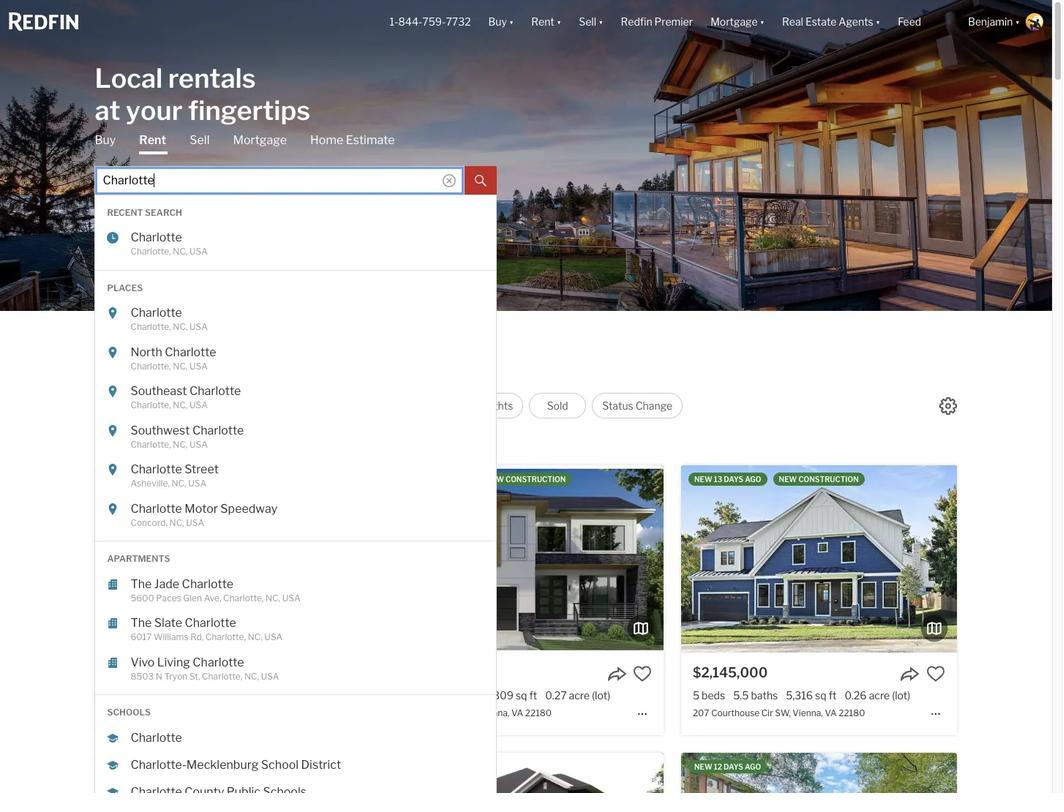 Task type: locate. For each thing, give the bounding box(es) containing it.
days right the 12
[[724, 763, 744, 772]]

22180 down 0.36 acre (lot)
[[238, 708, 264, 719]]

acre right 0.36
[[222, 690, 243, 702]]

nc, down street
[[172, 478, 186, 489]]

vivo living charlotte 8503 n tryon st, charlotte, nc, usa
[[131, 656, 279, 682]]

8503
[[131, 671, 154, 682]]

favorite button checkbox
[[927, 665, 946, 684]]

photo of 102 james dr se, vienna, va 22180 image
[[388, 754, 664, 794]]

the jade charlotte link
[[131, 577, 453, 592]]

buy for buy
[[95, 133, 116, 147]]

2 horizontal spatial vienna,
[[793, 708, 823, 719]]

0 horizontal spatial —
[[107, 690, 116, 702]]

0 horizontal spatial sw,
[[462, 708, 478, 719]]

(lot) right the 0.27
[[592, 690, 611, 702]]

southeast charlotte link
[[131, 384, 453, 399]]

0 horizontal spatial (lot)
[[245, 690, 264, 702]]

5 ▾ from the left
[[876, 16, 881, 28]]

2 baths from the left
[[449, 690, 476, 702]]

2 horizontal spatial acre
[[869, 690, 890, 702]]

▾ inside 'link'
[[876, 16, 881, 28]]

2 charlotte charlotte, nc, usa from the top
[[131, 306, 208, 332]]

ago right 7
[[155, 763, 172, 772]]

days right 13
[[724, 475, 744, 484]]

days right 7
[[134, 763, 154, 772]]

living
[[157, 656, 190, 669]]

charlotte, down recent search
[[131, 246, 171, 257]]

1 vienna, from the left
[[192, 708, 222, 719]]

charlotte inside southeast charlotte charlotte, nc, usa
[[190, 384, 241, 398]]

3 va from the left
[[825, 708, 837, 719]]

southeast
[[131, 384, 187, 398]]

5 beds up "207"
[[693, 690, 726, 702]]

2 5 from the left
[[693, 690, 700, 702]]

1 ▾ from the left
[[509, 16, 514, 28]]

usa inside the slate charlotte 6017 williams rd, charlotte, nc, usa
[[265, 632, 283, 643]]

(lot) right 0.26
[[892, 690, 911, 702]]

1 horizontal spatial va
[[512, 708, 524, 719]]

ft left the 0.27
[[530, 690, 537, 702]]

5600
[[131, 593, 154, 604]]

0 horizontal spatial rent
[[139, 133, 166, 147]]

2 — from the left
[[150, 690, 159, 702]]

favorite button image
[[927, 665, 946, 684]]

new for photo of 401 ne holloway ct, vienna, va 22180
[[108, 475, 127, 484]]

—
[[107, 690, 116, 702], [150, 690, 159, 702]]

beds up "424"
[[409, 690, 432, 702]]

clear input button
[[443, 174, 456, 187]]

concord,
[[131, 517, 168, 528]]

charlotte, down north
[[131, 361, 171, 371]]

feed
[[898, 16, 922, 28], [95, 356, 142, 381]]

1 horizontal spatial ft
[[829, 690, 837, 702]]

ago for new 4 days ago
[[156, 475, 172, 484]]

1 vertical spatial charlotte charlotte, nc, usa
[[131, 306, 208, 332]]

ne
[[125, 708, 137, 719]]

3 (lot) from the left
[[892, 690, 911, 702]]

nc, inside charlotte street asheville, nc, usa
[[172, 478, 186, 489]]

City, Address, School, Building, ZIP search field
[[95, 166, 465, 195]]

rent right buy ▾
[[532, 16, 555, 28]]

baths for 5.5 baths
[[751, 690, 778, 702]]

0 horizontal spatial beds
[[119, 690, 142, 702]]

photo of 119 moore ave sw, vienna, va 22180 image
[[95, 754, 371, 794]]

mortgage inside dropdown button
[[711, 16, 758, 28]]

new for photo of 119 moore ave sw, vienna, va 22180
[[108, 763, 127, 772]]

charlotte inside the charlotte motor speedway concord, nc, usa
[[131, 502, 182, 516]]

charlotte, up 0.36 acre (lot)
[[202, 671, 243, 682]]

rent inside tab list
[[139, 133, 166, 147]]

1 va from the left
[[224, 708, 236, 719]]

charlotte up new
[[190, 384, 241, 398]]

0 horizontal spatial sell
[[190, 133, 210, 147]]

Insights radio
[[465, 393, 524, 419]]

844-
[[399, 16, 423, 28]]

cir
[[762, 708, 774, 719]]

3 ▾ from the left
[[599, 16, 604, 28]]

— baths
[[150, 690, 189, 702]]

1 horizontal spatial construction
[[506, 475, 566, 484]]

ft
[[530, 690, 537, 702], [829, 690, 837, 702]]

charlotte link for places
[[131, 306, 453, 321]]

ago for new 13 days ago
[[745, 475, 762, 484]]

2 horizontal spatial baths
[[751, 690, 778, 702]]

the inside the slate charlotte 6017 williams rd, charlotte, nc, usa
[[131, 616, 152, 630]]

Open House radio
[[381, 393, 459, 419]]

22180 down 0.26
[[839, 708, 866, 719]]

charlotte,
[[131, 246, 171, 257], [131, 321, 171, 332], [131, 361, 171, 371], [131, 400, 171, 411], [131, 439, 171, 450], [223, 593, 264, 604], [206, 632, 246, 643], [202, 671, 243, 682]]

charlotte street asheville, nc, usa
[[131, 463, 219, 489]]

slate
[[154, 616, 182, 630]]

2 horizontal spatial 22180
[[839, 708, 866, 719]]

0 horizontal spatial acre
[[222, 690, 243, 702]]

1 vertical spatial rent
[[139, 133, 166, 147]]

1 horizontal spatial rent
[[532, 16, 555, 28]]

vienna, for cir
[[793, 708, 823, 719]]

5 up "207"
[[693, 690, 700, 702]]

0 vertical spatial mortgage
[[711, 16, 758, 28]]

charlotte up concord,
[[131, 502, 182, 516]]

1 horizontal spatial acre
[[569, 690, 590, 702]]

va down 0.36 acre (lot)
[[224, 708, 236, 719]]

1 vertical spatial mortgage
[[233, 133, 287, 147]]

2 sq from the left
[[816, 690, 827, 702]]

1 vertical spatial the
[[131, 616, 152, 630]]

(lot)
[[245, 690, 264, 702], [592, 690, 611, 702], [892, 690, 911, 702]]

1 horizontal spatial sq
[[816, 690, 827, 702]]

buy right 7732 at the left of page
[[489, 16, 507, 28]]

2 horizontal spatial beds
[[702, 690, 726, 702]]

charlotte charlotte, nc, usa for places
[[131, 306, 208, 332]]

charlotte link
[[131, 231, 453, 245], [131, 306, 453, 321], [95, 725, 497, 752], [131, 731, 453, 746]]

buy
[[489, 16, 507, 28], [95, 133, 116, 147]]

1 ft from the left
[[530, 690, 537, 702]]

0 horizontal spatial 22180
[[238, 708, 264, 719]]

tab list containing buy
[[95, 132, 497, 794]]

ft left 0.26
[[829, 690, 837, 702]]

1 5 from the left
[[400, 690, 407, 702]]

your
[[126, 94, 183, 126]]

sell inside dropdown button
[[579, 16, 597, 28]]

1 horizontal spatial feed
[[898, 16, 922, 28]]

0 horizontal spatial vienna,
[[192, 708, 222, 719]]

baths for 6 baths
[[449, 690, 476, 702]]

sw, right dr
[[462, 708, 478, 719]]

2 5 beds from the left
[[693, 690, 726, 702]]

charlotte, right rd,
[[206, 632, 246, 643]]

charlotte down new option
[[192, 423, 244, 437]]

0 horizontal spatial 5 beds
[[400, 690, 432, 702]]

207
[[693, 708, 710, 719]]

charlotte, inside the slate charlotte 6017 williams rd, charlotte, nc, usa
[[206, 632, 246, 643]]

— up 401
[[107, 690, 116, 702]]

401 ne holloway ct, vienna, va 22180
[[107, 708, 264, 719]]

0 horizontal spatial mortgage
[[233, 133, 287, 147]]

1 22180 from the left
[[238, 708, 264, 719]]

3 baths from the left
[[751, 690, 778, 702]]

charlotte charlotte, nc, usa up north charlotte charlotte, nc, usa
[[131, 306, 208, 332]]

new 12 days ago
[[695, 763, 761, 772]]

3 beds from the left
[[702, 690, 726, 702]]

redfin
[[621, 16, 653, 28]]

2 horizontal spatial construction
[[799, 475, 859, 484]]

2 horizontal spatial new construction
[[779, 475, 859, 484]]

va for 207 courthouse cir sw, vienna, va 22180
[[825, 708, 837, 719]]

1 vertical spatial buy
[[95, 133, 116, 147]]

3 vienna, from the left
[[793, 708, 823, 719]]

submit search image
[[475, 175, 487, 187]]

1 charlotte charlotte, nc, usa from the top
[[131, 231, 208, 257]]

(lot) right 0.36
[[245, 690, 264, 702]]

1 the from the top
[[131, 577, 152, 591]]

acre right the 0.27
[[569, 690, 590, 702]]

1 baths from the left
[[162, 690, 189, 702]]

1 vertical spatial feed
[[95, 356, 142, 381]]

1 5 beds from the left
[[400, 690, 432, 702]]

district
[[301, 758, 341, 772]]

all
[[117, 400, 130, 412]]

charlotte, inside north charlotte charlotte, nc, usa
[[131, 361, 171, 371]]

4
[[128, 475, 133, 484]]

the
[[131, 577, 152, 591], [131, 616, 152, 630]]

charlotte up st,
[[193, 656, 244, 669]]

sell
[[579, 16, 597, 28], [190, 133, 210, 147]]

buy ▾ button
[[480, 0, 523, 44]]

rent inside dropdown button
[[532, 16, 555, 28]]

buy down "at"
[[95, 133, 116, 147]]

baths
[[162, 690, 189, 702], [449, 690, 476, 702], [751, 690, 778, 702]]

construction
[[506, 475, 566, 484], [799, 475, 859, 484], [209, 763, 269, 772]]

ago right 4
[[156, 475, 172, 484]]

▾ for buy ▾
[[509, 16, 514, 28]]

va
[[224, 708, 236, 719], [512, 708, 524, 719], [825, 708, 837, 719]]

favorite button checkbox
[[633, 665, 653, 684]]

0.36 acre (lot)
[[197, 690, 264, 702]]

mortgage link
[[233, 132, 287, 148]]

charlotte-
[[131, 758, 187, 772]]

charlotte down search
[[131, 231, 182, 244]]

vienna,
[[192, 708, 222, 719], [479, 708, 510, 719], [793, 708, 823, 719]]

redfin premier
[[621, 16, 693, 28]]

buy inside dropdown button
[[489, 16, 507, 28]]

option group
[[95, 393, 683, 419]]

estimate
[[346, 133, 395, 147]]

0 horizontal spatial ft
[[530, 690, 537, 702]]

baths right 6
[[449, 690, 476, 702]]

1 horizontal spatial beds
[[409, 690, 432, 702]]

the inside the jade charlotte 5600 paces glen ave, charlotte, nc, usa
[[131, 577, 152, 591]]

▾ left rent ▾
[[509, 16, 514, 28]]

charlotte link for schools
[[131, 731, 453, 746]]

rent down the your on the left of page
[[139, 133, 166, 147]]

— up holloway at the left of the page
[[150, 690, 159, 702]]

sell down local rentals at your fingertips
[[190, 133, 210, 147]]

sq for 5,316
[[816, 690, 827, 702]]

1 (lot) from the left
[[245, 690, 264, 702]]

22180 down the 0.27
[[525, 708, 552, 719]]

(lot) for 0.27 acre (lot)
[[592, 690, 611, 702]]

charlotte up the ave,
[[182, 577, 233, 591]]

ago for new 7 days ago
[[155, 763, 172, 772]]

acre for 0.27
[[569, 690, 590, 702]]

beds up schools
[[119, 690, 142, 702]]

2 22180 from the left
[[525, 708, 552, 719]]

sq right 5,316
[[816, 690, 827, 702]]

new 13 days ago
[[695, 475, 762, 484]]

nc, down 'southeast'
[[173, 400, 188, 411]]

2 beds from the left
[[409, 690, 432, 702]]

4 ▾ from the left
[[760, 16, 765, 28]]

sell for sell ▾
[[579, 16, 597, 28]]

759-
[[423, 16, 446, 28]]

sell ▾ button
[[570, 0, 612, 44]]

sw, for dr
[[462, 708, 478, 719]]

vienna, down 0.36
[[192, 708, 222, 719]]

1 horizontal spatial mortgage
[[711, 16, 758, 28]]

▾ for mortgage ▾
[[760, 16, 765, 28]]

▾ left redfin
[[599, 16, 604, 28]]

0 vertical spatial feed
[[898, 16, 922, 28]]

real estate agents ▾
[[783, 16, 881, 28]]

▾ right agents
[[876, 16, 881, 28]]

days right 4
[[134, 475, 154, 484]]

1 horizontal spatial 22180
[[525, 708, 552, 719]]

6 baths
[[440, 690, 476, 702]]

days for 12
[[724, 763, 744, 772]]

0 horizontal spatial sq
[[516, 690, 527, 702]]

▾ for rent ▾
[[557, 16, 562, 28]]

sq right 6,309
[[516, 690, 527, 702]]

ft for 5,316 sq ft
[[829, 690, 837, 702]]

ago for new 12 days ago
[[745, 763, 761, 772]]

beds up "207"
[[702, 690, 726, 702]]

recent search
[[107, 207, 182, 218]]

ave,
[[204, 593, 221, 604]]

nc, up southeast charlotte charlotte, nc, usa
[[173, 361, 188, 371]]

agents
[[839, 16, 874, 28]]

rent link
[[139, 132, 166, 154]]

beds for 5.5 baths
[[702, 690, 726, 702]]

charlotte link for recent search
[[131, 231, 453, 245]]

usa inside southwest charlotte charlotte, nc, usa
[[190, 439, 208, 450]]

charlotte inside vivo living charlotte 8503 n tryon st, charlotte, nc, usa
[[193, 656, 244, 669]]

feed up all
[[95, 356, 142, 381]]

0 horizontal spatial new construction
[[189, 763, 269, 772]]

0.26
[[845, 690, 867, 702]]

user photo image
[[1026, 13, 1044, 31]]

1 horizontal spatial buy
[[489, 16, 507, 28]]

2 the from the top
[[131, 616, 152, 630]]

5 up "424"
[[400, 690, 407, 702]]

sell right rent ▾
[[579, 16, 597, 28]]

0 horizontal spatial buy
[[95, 133, 116, 147]]

6 ▾ from the left
[[1016, 16, 1020, 28]]

mortgage down the fingertips
[[233, 133, 287, 147]]

beds
[[119, 690, 142, 702], [409, 690, 432, 702], [702, 690, 726, 702]]

1 sw, from the left
[[462, 708, 478, 719]]

ct,
[[178, 708, 190, 719]]

1 horizontal spatial baths
[[449, 690, 476, 702]]

ago right the 12
[[745, 763, 761, 772]]

1 horizontal spatial (lot)
[[592, 690, 611, 702]]

the up 6017
[[131, 616, 152, 630]]

2 sw, from the left
[[775, 708, 791, 719]]

2 va from the left
[[512, 708, 524, 719]]

charlotte inside southwest charlotte charlotte, nc, usa
[[192, 423, 244, 437]]

usa inside north charlotte charlotte, nc, usa
[[190, 361, 208, 371]]

rent
[[532, 16, 555, 28], [139, 133, 166, 147]]

acre
[[222, 690, 243, 702], [569, 690, 590, 702], [869, 690, 890, 702]]

usa inside the charlotte motor speedway concord, nc, usa
[[186, 517, 204, 528]]

1 horizontal spatial 5 beds
[[693, 690, 726, 702]]

usa inside vivo living charlotte 8503 n tryon st, charlotte, nc, usa
[[261, 671, 279, 682]]

mortgage left real
[[711, 16, 758, 28]]

▾ for sell ▾
[[599, 16, 604, 28]]

the up 5600
[[131, 577, 152, 591]]

0 horizontal spatial baths
[[162, 690, 189, 702]]

0 vertical spatial buy
[[489, 16, 507, 28]]

n
[[156, 671, 162, 682]]

5 for 6 baths
[[400, 690, 407, 702]]

1 horizontal spatial sell
[[579, 16, 597, 28]]

1 vertical spatial sell
[[190, 133, 210, 147]]

▾
[[509, 16, 514, 28], [557, 16, 562, 28], [599, 16, 604, 28], [760, 16, 765, 28], [876, 16, 881, 28], [1016, 16, 1020, 28]]

1 horizontal spatial vienna,
[[479, 708, 510, 719]]

new for photo of 207 courthouse cir sw, vienna, va 22180
[[695, 475, 713, 484]]

va for 401 ne holloway ct, vienna, va 22180
[[224, 708, 236, 719]]

nc, right concord,
[[169, 517, 184, 528]]

▾ left sell ▾
[[557, 16, 562, 28]]

3 acre from the left
[[869, 690, 890, 702]]

ago right 13
[[745, 475, 762, 484]]

the for the slate charlotte
[[131, 616, 152, 630]]

baths up the ct,
[[162, 690, 189, 702]]

estate
[[806, 16, 837, 28]]

5 beds
[[400, 690, 432, 702], [693, 690, 726, 702]]

(lot) for 0.36 acre (lot)
[[245, 690, 264, 702]]

north charlotte link
[[131, 345, 453, 360]]

va down 6,309 sq ft
[[512, 708, 524, 719]]

5 beds up "424"
[[400, 690, 432, 702]]

▾ left 'user photo'
[[1016, 16, 1020, 28]]

charlotte right north
[[165, 345, 216, 359]]

vienna, down 5,316 sq ft
[[793, 708, 823, 719]]

usa
[[190, 246, 208, 257], [190, 321, 208, 332], [190, 361, 208, 371], [190, 400, 208, 411], [190, 439, 208, 450], [188, 478, 207, 489], [186, 517, 204, 528], [282, 593, 301, 604], [265, 632, 283, 643], [261, 671, 279, 682]]

1 horizontal spatial 5
[[693, 690, 700, 702]]

All radio
[[95, 393, 152, 419]]

nc,
[[173, 246, 188, 257], [173, 321, 188, 332], [173, 361, 188, 371], [173, 400, 188, 411], [173, 439, 188, 450], [172, 478, 186, 489], [169, 517, 184, 528], [266, 593, 280, 604], [248, 632, 263, 643], [244, 671, 259, 682]]

nc, down southwest on the bottom
[[173, 439, 188, 450]]

2 ▾ from the left
[[557, 16, 562, 28]]

new for photo of 1300 queens rd #208, charlotte, nc 28207
[[695, 763, 713, 772]]

sw, right cir on the right bottom
[[775, 708, 791, 719]]

tab list
[[95, 132, 497, 794]]

charlotte charlotte, nc, usa
[[131, 231, 208, 257], [131, 306, 208, 332]]

424
[[400, 708, 417, 719]]

2 acre from the left
[[569, 690, 590, 702]]

22180 for 207 courthouse cir sw, vienna, va 22180
[[839, 708, 866, 719]]

$1,200,000
[[107, 666, 183, 681]]

charlotte up rd,
[[185, 616, 236, 630]]

1 acre from the left
[[222, 690, 243, 702]]

0 vertical spatial sell
[[579, 16, 597, 28]]

nc, down the jade charlotte link on the left
[[266, 593, 280, 604]]

New radio
[[158, 393, 215, 419]]

2 (lot) from the left
[[592, 690, 611, 702]]

1-844-759-7732
[[390, 16, 471, 28]]

north charlotte charlotte, nc, usa
[[131, 345, 216, 371]]

acre right 0.26
[[869, 690, 890, 702]]

0 vertical spatial rent
[[532, 16, 555, 28]]

0 vertical spatial the
[[131, 577, 152, 591]]

2 ft from the left
[[829, 690, 837, 702]]

buy for buy ▾
[[489, 16, 507, 28]]

nc, up north charlotte charlotte, nc, usa
[[173, 321, 188, 332]]

— for — beds
[[107, 690, 116, 702]]

charlotte, down 'southeast'
[[131, 400, 171, 411]]

vienna, for holloway
[[192, 708, 222, 719]]

charlotte, right the ave,
[[223, 593, 264, 604]]

1 sq from the left
[[516, 690, 527, 702]]

2 horizontal spatial va
[[825, 708, 837, 719]]

nc, inside the slate charlotte 6017 williams rd, charlotte, nc, usa
[[248, 632, 263, 643]]

charlotte charlotte, nc, usa down search
[[131, 231, 208, 257]]

charlotte-mecklenburg school district link
[[95, 752, 497, 779], [131, 758, 453, 773]]

0 vertical spatial charlotte charlotte, nc, usa
[[131, 231, 208, 257]]

2 horizontal spatial (lot)
[[892, 690, 911, 702]]

real estate agents ▾ link
[[783, 0, 881, 44]]

0 horizontal spatial construction
[[209, 763, 269, 772]]

▾ left real
[[760, 16, 765, 28]]

22180 for 401 ne holloway ct, vienna, va 22180
[[238, 708, 264, 719]]

2 vienna, from the left
[[479, 708, 510, 719]]

1-
[[390, 16, 399, 28]]

0 horizontal spatial 5
[[400, 690, 407, 702]]

sell inside tab list
[[190, 133, 210, 147]]

1 horizontal spatial sw,
[[775, 708, 791, 719]]

0.26 acre (lot)
[[845, 690, 911, 702]]

charlotte up asheville,
[[131, 463, 182, 477]]

rentals
[[168, 62, 256, 94]]

baths up cir on the right bottom
[[751, 690, 778, 702]]

charlotte, down southwest on the bottom
[[131, 439, 171, 450]]

feed right agents
[[898, 16, 922, 28]]

1 — from the left
[[107, 690, 116, 702]]

redfin premier button
[[612, 0, 702, 44]]

0 horizontal spatial va
[[224, 708, 236, 719]]

status
[[603, 400, 634, 412]]

new for photo of 424 yeonas dr sw, vienna, va 22180
[[486, 475, 504, 484]]

nc, down the slate charlotte link
[[248, 632, 263, 643]]

north
[[131, 345, 162, 359]]

1 horizontal spatial —
[[150, 690, 159, 702]]

nc, up 0.36 acre (lot)
[[244, 671, 259, 682]]

3 22180 from the left
[[839, 708, 866, 719]]

va down 5,316 sq ft
[[825, 708, 837, 719]]

vienna, down 6,309
[[479, 708, 510, 719]]

buy inside tab list
[[95, 133, 116, 147]]



Task type: vqa. For each thing, say whether or not it's contained in the screenshot.


Task type: describe. For each thing, give the bounding box(es) containing it.
sell ▾ button
[[579, 0, 604, 44]]

photo of 1300 queens rd #208, charlotte, nc 28207 image
[[681, 754, 957, 794]]

baths for — baths
[[162, 690, 189, 702]]

previous
[[95, 433, 163, 452]]

rent for rent ▾
[[532, 16, 555, 28]]

nc, inside vivo living charlotte 8503 n tryon st, charlotte, nc, usa
[[244, 671, 259, 682]]

charlotte, inside vivo living charlotte 8503 n tryon st, charlotte, nc, usa
[[202, 671, 243, 682]]

▾ for benjamin ▾
[[1016, 16, 1020, 28]]

benjamin
[[969, 16, 1013, 28]]

local
[[95, 62, 163, 94]]

rd,
[[190, 632, 204, 643]]

(lot) for 0.26 acre (lot)
[[892, 690, 911, 702]]

the slate charlotte link
[[131, 616, 453, 631]]

feed inside button
[[898, 16, 922, 28]]

207 courthouse cir sw, vienna, va 22180
[[693, 708, 866, 719]]

Price Change radio
[[291, 393, 375, 419]]

photo of 401 ne holloway ct, vienna, va 22180 image
[[95, 466, 371, 653]]

benjamin ▾
[[969, 16, 1020, 28]]

1 beds from the left
[[119, 690, 142, 702]]

5 beds for 5.5 baths
[[693, 690, 726, 702]]

usa inside the jade charlotte 5600 paces glen ave, charlotte, nc, usa
[[282, 593, 301, 604]]

Favorites radio
[[221, 393, 285, 419]]

5.5 baths
[[734, 690, 778, 702]]

premier
[[655, 16, 693, 28]]

0 horizontal spatial feed
[[95, 356, 142, 381]]

nc, inside the charlotte motor speedway concord, nc, usa
[[169, 517, 184, 528]]

holloway
[[139, 708, 176, 719]]

rent ▾ button
[[532, 0, 562, 44]]

mortgage ▾ button
[[711, 0, 765, 44]]

charlotte down the places
[[131, 306, 182, 320]]

nc, down search
[[173, 246, 188, 257]]

usa inside charlotte street asheville, nc, usa
[[188, 478, 207, 489]]

nc, inside southeast charlotte charlotte, nc, usa
[[173, 400, 188, 411]]

speedway
[[221, 502, 278, 516]]

search input image
[[443, 174, 456, 187]]

paces
[[156, 593, 181, 604]]

mortgage for mortgage ▾
[[711, 16, 758, 28]]

nc, inside the jade charlotte 5600 paces glen ave, charlotte, nc, usa
[[266, 593, 280, 604]]

5.5
[[734, 690, 749, 702]]

dr
[[450, 708, 460, 719]]

charlotte-mecklenburg school district
[[131, 758, 341, 772]]

change
[[636, 400, 673, 412]]

charlotte, up north
[[131, 321, 171, 332]]

new construction for new 7 days ago
[[189, 763, 269, 772]]

recent
[[107, 207, 143, 218]]

search
[[145, 207, 182, 218]]

va for 424 yeonas dr sw, vienna, va 22180
[[512, 708, 524, 719]]

previous updates
[[95, 433, 229, 452]]

apartments
[[107, 553, 170, 564]]

sell link
[[190, 132, 210, 148]]

construction for new 7 days ago
[[209, 763, 269, 772]]

construction for new 13 days ago
[[799, 475, 859, 484]]

7
[[128, 763, 133, 772]]

jade
[[154, 577, 179, 591]]

— for — baths
[[150, 690, 159, 702]]

sold
[[547, 400, 569, 412]]

tryon
[[164, 671, 188, 682]]

charlotte inside north charlotte charlotte, nc, usa
[[165, 345, 216, 359]]

charlotte down holloway at the left of the page
[[131, 731, 182, 745]]

mortgage for mortgage
[[233, 133, 287, 147]]

Sold radio
[[529, 393, 586, 419]]

beds for 6 baths
[[409, 690, 432, 702]]

sw, for cir
[[775, 708, 791, 719]]

rent ▾
[[532, 16, 562, 28]]

buy link
[[95, 132, 116, 148]]

charlotte inside the jade charlotte 5600 paces glen ave, charlotte, nc, usa
[[182, 577, 233, 591]]

charlotte, inside the jade charlotte 5600 paces glen ave, charlotte, nc, usa
[[223, 593, 264, 604]]

12
[[714, 763, 722, 772]]

sq for 6,309
[[516, 690, 527, 702]]

13
[[714, 475, 723, 484]]

charlotte motor speedway concord, nc, usa
[[131, 502, 278, 528]]

sell for sell
[[190, 133, 210, 147]]

feed button
[[890, 0, 960, 44]]

Status Change radio
[[592, 393, 683, 419]]

rent ▾ button
[[523, 0, 570, 44]]

5,316 sq ft
[[786, 690, 837, 702]]

sell ▾
[[579, 16, 604, 28]]

charlotte, inside southeast charlotte charlotte, nc, usa
[[131, 400, 171, 411]]

the for the jade charlotte
[[131, 577, 152, 591]]

charlotte street link
[[131, 463, 453, 477]]

glen
[[183, 593, 202, 604]]

asheville,
[[131, 478, 170, 489]]

new
[[175, 400, 197, 412]]

ft for 6,309 sq ft
[[530, 690, 537, 702]]

days for 13
[[724, 475, 744, 484]]

street
[[185, 463, 219, 477]]

6
[[440, 690, 447, 702]]

acre for 0.26
[[869, 690, 890, 702]]

southwest charlotte link
[[131, 423, 453, 438]]

home
[[310, 133, 343, 147]]

5,316
[[786, 690, 813, 702]]

mecklenburg
[[187, 758, 259, 772]]

nc, inside north charlotte charlotte, nc, usa
[[173, 361, 188, 371]]

mortgage ▾ button
[[702, 0, 774, 44]]

insights
[[475, 400, 513, 412]]

status change
[[603, 400, 673, 412]]

st,
[[190, 671, 200, 682]]

motor
[[185, 502, 218, 516]]

6,309
[[484, 690, 514, 702]]

real
[[783, 16, 804, 28]]

days for 7
[[134, 763, 154, 772]]

southeast charlotte charlotte, nc, usa
[[131, 384, 241, 411]]

new construction for new 13 days ago
[[779, 475, 859, 484]]

charlotte inside charlotte street asheville, nc, usa
[[131, 463, 182, 477]]

favorite button image
[[633, 665, 653, 684]]

usa inside southeast charlotte charlotte, nc, usa
[[190, 400, 208, 411]]

rent for rent
[[139, 133, 166, 147]]

1 horizontal spatial new construction
[[486, 475, 566, 484]]

new 4 days ago
[[108, 475, 172, 484]]

vivo
[[131, 656, 155, 669]]

option group containing all
[[95, 393, 683, 419]]

22180 for 424 yeonas dr sw, vienna, va 22180
[[525, 708, 552, 719]]

photo of 207 courthouse cir sw, vienna, va 22180 image
[[681, 466, 957, 653]]

nc, inside southwest charlotte charlotte, nc, usa
[[173, 439, 188, 450]]

local rentals at your fingertips
[[95, 62, 311, 126]]

at
[[95, 94, 120, 126]]

5 for 5.5 baths
[[693, 690, 700, 702]]

vienna, for dr
[[479, 708, 510, 719]]

fingertips
[[188, 94, 311, 126]]

0.36
[[197, 690, 220, 702]]

days for 4
[[134, 475, 154, 484]]

5 beds for 6 baths
[[400, 690, 432, 702]]

charlotte motor speedway link
[[131, 502, 453, 516]]

acre for 0.36
[[222, 690, 243, 702]]

charlotte charlotte, nc, usa for recent search
[[131, 231, 208, 257]]

buy ▾
[[489, 16, 514, 28]]

1-844-759-7732 link
[[390, 16, 471, 28]]

charlotte, inside southwest charlotte charlotte, nc, usa
[[131, 439, 171, 450]]

photo of 424 yeonas dr sw, vienna, va 22180 image
[[388, 466, 664, 653]]

williams
[[154, 632, 189, 643]]

charlotte inside the slate charlotte 6017 williams rd, charlotte, nc, usa
[[185, 616, 236, 630]]

southwest charlotte charlotte, nc, usa
[[131, 423, 244, 450]]



